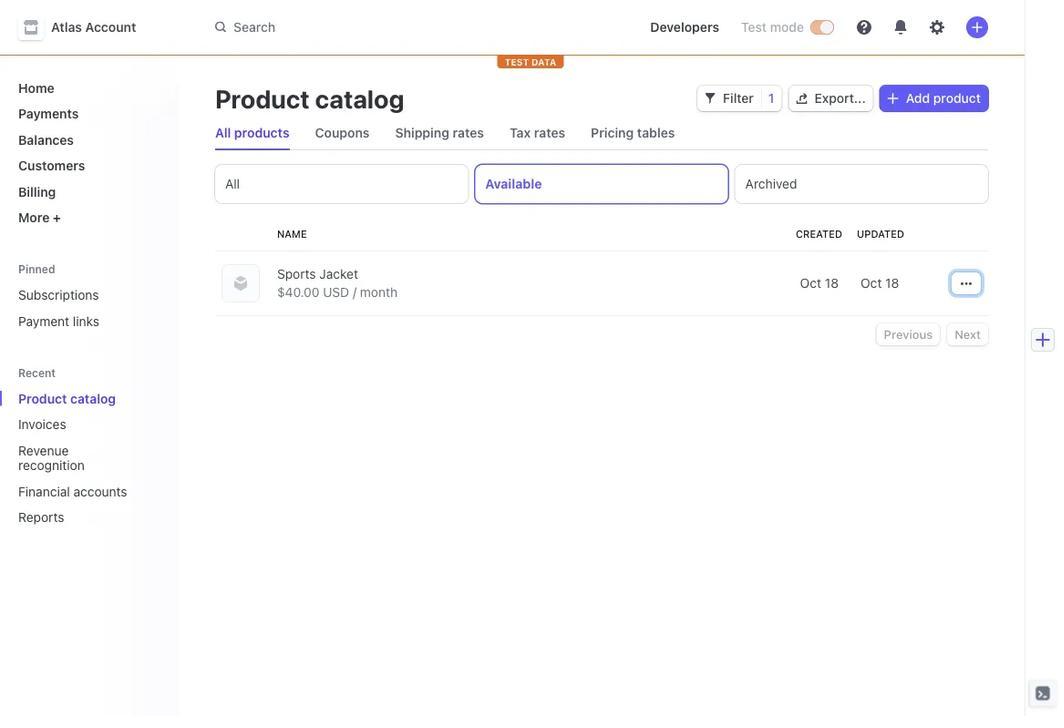 Task type: vqa. For each thing, say whether or not it's contained in the screenshot.
Tax
yes



Task type: describe. For each thing, give the bounding box(es) containing it.
available
[[485, 176, 542, 192]]

export... button
[[789, 86, 873, 111]]

invoices
[[18, 417, 66, 432]]

tab list containing all
[[215, 165, 989, 203]]

developers link
[[643, 13, 727, 42]]

revenue recognition link
[[11, 436, 139, 481]]

shipping
[[395, 125, 450, 140]]

month
[[360, 285, 398, 300]]

coupons link
[[308, 120, 377, 146]]

name
[[277, 228, 307, 240]]

previous button
[[877, 324, 940, 346]]

mode
[[770, 20, 804, 35]]

rates for tax rates
[[534, 125, 566, 140]]

payment links
[[18, 314, 99, 329]]

core navigation links element
[[11, 73, 164, 233]]

financial
[[18, 484, 70, 499]]

2 oct 18 link from the left
[[854, 267, 938, 300]]

0 vertical spatial catalog
[[315, 83, 404, 114]]

test data
[[505, 57, 557, 67]]

test
[[505, 57, 529, 67]]

coupons
[[315, 125, 370, 140]]

tax
[[510, 125, 531, 140]]

developers
[[650, 20, 720, 35]]

2 oct from the left
[[861, 276, 882, 291]]

settings image
[[930, 20, 945, 35]]

18 for 1st oct 18 link from the left
[[825, 276, 839, 291]]

+
[[53, 210, 61, 225]]

oct 18 for 1st oct 18 link from the left
[[800, 276, 839, 291]]

pricing tables link
[[584, 120, 683, 146]]

sports jacket $40.00 usd / month
[[277, 267, 398, 300]]

available button
[[475, 165, 728, 203]]

revenue
[[18, 443, 69, 458]]

tax rates link
[[502, 120, 573, 146]]

invoices link
[[11, 410, 139, 440]]

customers link
[[11, 151, 164, 181]]

add product
[[906, 91, 981, 106]]

links
[[73, 314, 99, 329]]

recent navigation links element
[[0, 358, 179, 533]]

home link
[[11, 73, 164, 103]]

add
[[906, 91, 930, 106]]

atlas account button
[[18, 15, 154, 40]]

archived
[[746, 176, 798, 192]]

product
[[934, 91, 981, 106]]

financial accounts
[[18, 484, 127, 499]]

financial accounts link
[[11, 477, 139, 507]]

recognition
[[18, 458, 85, 473]]

$40.00
[[277, 285, 320, 300]]

product inside 'recent' element
[[18, 391, 67, 406]]

shipping rates
[[395, 125, 484, 140]]

billing link
[[11, 177, 164, 207]]

payment
[[18, 314, 69, 329]]

export...
[[815, 91, 866, 106]]

pinned navigation links element
[[11, 254, 168, 336]]

billing
[[18, 184, 56, 199]]

recent element
[[0, 384, 179, 533]]

0 vertical spatial svg image
[[705, 93, 716, 104]]

all for all
[[225, 176, 240, 192]]

product catalog inside 'recent' element
[[18, 391, 116, 406]]

payments
[[18, 106, 79, 121]]

atlas account
[[51, 20, 136, 35]]

product catalog link
[[11, 384, 139, 414]]

subscriptions
[[18, 288, 99, 303]]

shipping rates link
[[388, 120, 492, 146]]

accounts
[[73, 484, 127, 499]]

tables
[[637, 125, 675, 140]]

previous
[[884, 328, 933, 342]]

18 for 2nd oct 18 link from the left
[[886, 276, 900, 291]]

tax rates
[[510, 125, 566, 140]]

balances link
[[11, 125, 164, 155]]

account
[[85, 20, 136, 35]]



Task type: locate. For each thing, give the bounding box(es) containing it.
next button
[[948, 324, 989, 346]]

add product link
[[881, 86, 989, 111]]

catalog inside 'recent' element
[[70, 391, 116, 406]]

balances
[[18, 132, 74, 147]]

2 oct 18 from the left
[[861, 276, 900, 291]]

test
[[741, 20, 767, 35]]

18 down updated
[[886, 276, 900, 291]]

search
[[233, 19, 276, 34]]

revenue recognition
[[18, 443, 85, 473]]

1 svg image from the left
[[797, 93, 808, 104]]

filter
[[723, 91, 754, 106]]

usd
[[323, 285, 349, 300]]

svg image inside the add product link
[[888, 93, 899, 104]]

Search text field
[[204, 11, 621, 44]]

catalog up coupons
[[315, 83, 404, 114]]

0 horizontal spatial oct
[[800, 276, 822, 291]]

oct 18 down updated
[[861, 276, 900, 291]]

2 18 from the left
[[886, 276, 900, 291]]

reports
[[18, 510, 64, 525]]

products
[[234, 125, 290, 140]]

1 horizontal spatial oct 18
[[861, 276, 900, 291]]

18
[[825, 276, 839, 291], [886, 276, 900, 291]]

Search search field
[[204, 11, 621, 44]]

0 horizontal spatial product catalog
[[18, 391, 116, 406]]

product up the products on the left top of page
[[215, 83, 310, 114]]

svg image inside export... popup button
[[797, 93, 808, 104]]

all left the products on the left top of page
[[215, 125, 231, 140]]

tab list down pricing
[[215, 165, 989, 203]]

updated
[[857, 228, 905, 240]]

rates
[[453, 125, 484, 140], [534, 125, 566, 140]]

svg image
[[705, 93, 716, 104], [961, 279, 972, 289]]

svg image up next button
[[961, 279, 972, 289]]

recent
[[18, 366, 56, 379]]

rates right shipping
[[453, 125, 484, 140]]

all button
[[215, 165, 468, 203]]

1 horizontal spatial oct 18 link
[[854, 267, 938, 300]]

1 horizontal spatial 18
[[886, 276, 900, 291]]

tab list containing all products
[[208, 117, 989, 150]]

/
[[353, 285, 357, 300]]

1 horizontal spatial oct
[[861, 276, 882, 291]]

1 oct 18 link from the left
[[621, 267, 846, 300]]

help image
[[857, 20, 872, 35]]

next
[[955, 328, 981, 342]]

rates right the tax
[[534, 125, 566, 140]]

1 vertical spatial catalog
[[70, 391, 116, 406]]

0 horizontal spatial product
[[18, 391, 67, 406]]

pricing
[[591, 125, 634, 140]]

catalog
[[315, 83, 404, 114], [70, 391, 116, 406]]

oct
[[800, 276, 822, 291], [861, 276, 882, 291]]

product catalog up the invoices link
[[18, 391, 116, 406]]

0 vertical spatial all
[[215, 125, 231, 140]]

jacket
[[320, 267, 358, 282]]

oct down created
[[800, 276, 822, 291]]

archived button
[[736, 165, 989, 203]]

created
[[796, 228, 843, 240]]

all products link
[[208, 120, 297, 146]]

tab list
[[208, 117, 989, 150], [215, 165, 989, 203]]

product
[[215, 83, 310, 114], [18, 391, 67, 406]]

rates inside 'link'
[[453, 125, 484, 140]]

home
[[18, 80, 54, 95]]

1 horizontal spatial svg image
[[961, 279, 972, 289]]

1 vertical spatial product catalog
[[18, 391, 116, 406]]

payment links link
[[11, 306, 164, 336]]

2 svg image from the left
[[888, 93, 899, 104]]

1 horizontal spatial catalog
[[315, 83, 404, 114]]

1 vertical spatial product
[[18, 391, 67, 406]]

18 down created
[[825, 276, 839, 291]]

1 oct from the left
[[800, 276, 822, 291]]

0 vertical spatial product
[[215, 83, 310, 114]]

0 horizontal spatial catalog
[[70, 391, 116, 406]]

0 vertical spatial tab list
[[208, 117, 989, 150]]

1
[[769, 91, 775, 106]]

data
[[532, 57, 557, 67]]

1 horizontal spatial product
[[215, 83, 310, 114]]

0 horizontal spatial rates
[[453, 125, 484, 140]]

svg image left filter
[[705, 93, 716, 104]]

product catalog
[[215, 83, 404, 114], [18, 391, 116, 406]]

all for all products
[[215, 125, 231, 140]]

1 vertical spatial svg image
[[961, 279, 972, 289]]

oct 18 link
[[621, 267, 846, 300], [854, 267, 938, 300]]

1 vertical spatial tab list
[[215, 165, 989, 203]]

1 horizontal spatial rates
[[534, 125, 566, 140]]

more
[[18, 210, 50, 225]]

sports
[[277, 267, 316, 282]]

all products
[[215, 125, 290, 140]]

0 horizontal spatial svg image
[[797, 93, 808, 104]]

all down all products link
[[225, 176, 240, 192]]

oct 18 for 2nd oct 18 link from the left
[[861, 276, 900, 291]]

all
[[215, 125, 231, 140], [225, 176, 240, 192]]

0 horizontal spatial svg image
[[705, 93, 716, 104]]

svg image
[[797, 93, 808, 104], [888, 93, 899, 104]]

svg image right 1
[[797, 93, 808, 104]]

svg image for export...
[[797, 93, 808, 104]]

catalog up the invoices link
[[70, 391, 116, 406]]

test mode
[[741, 20, 804, 35]]

1 rates from the left
[[453, 125, 484, 140]]

1 18 from the left
[[825, 276, 839, 291]]

1 horizontal spatial svg image
[[888, 93, 899, 104]]

1 horizontal spatial product catalog
[[215, 83, 404, 114]]

svg image left add
[[888, 93, 899, 104]]

0 horizontal spatial 18
[[825, 276, 839, 291]]

reports link
[[11, 503, 139, 533]]

0 horizontal spatial oct 18
[[800, 276, 839, 291]]

oct 18 down created
[[800, 276, 839, 291]]

payments link
[[11, 99, 164, 129]]

0 vertical spatial product catalog
[[215, 83, 404, 114]]

tab list up available button
[[208, 117, 989, 150]]

pricing tables
[[591, 125, 675, 140]]

oct 18
[[800, 276, 839, 291], [861, 276, 900, 291]]

svg image for add product
[[888, 93, 899, 104]]

product up the invoices
[[18, 391, 67, 406]]

oct down updated
[[861, 276, 882, 291]]

subscriptions link
[[11, 280, 164, 310]]

more +
[[18, 210, 61, 225]]

1 oct 18 from the left
[[800, 276, 839, 291]]

2 rates from the left
[[534, 125, 566, 140]]

all inside button
[[225, 176, 240, 192]]

rates for shipping rates
[[453, 125, 484, 140]]

customers
[[18, 158, 85, 173]]

product catalog up coupons
[[215, 83, 404, 114]]

0 horizontal spatial oct 18 link
[[621, 267, 846, 300]]

pinned
[[18, 263, 55, 276]]

pinned element
[[11, 280, 164, 336]]

atlas
[[51, 20, 82, 35]]

1 vertical spatial all
[[225, 176, 240, 192]]



